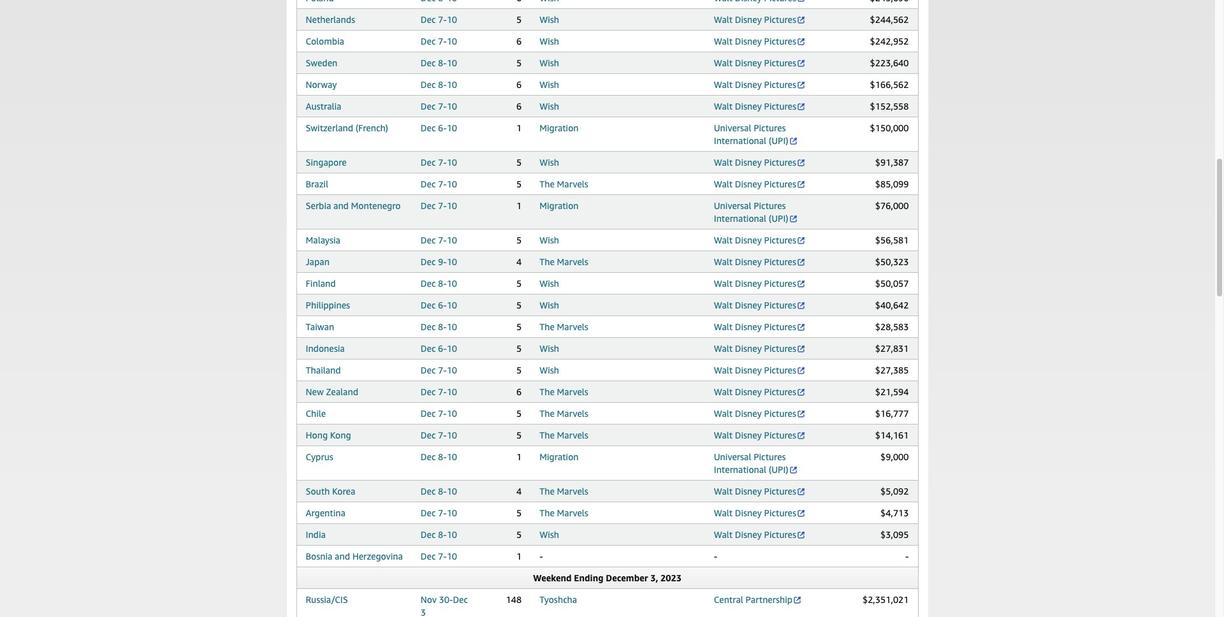 Task type: describe. For each thing, give the bounding box(es) containing it.
chile
[[306, 408, 326, 419]]

nov 30-dec 3
[[421, 595, 468, 618]]

walt disney pictures link for $244,562
[[714, 14, 806, 25]]

taiwan link
[[306, 322, 334, 332]]

wish for philippines
[[540, 300, 560, 311]]

universal pictures international (upi) for $9,000
[[714, 452, 789, 475]]

singapore link
[[306, 157, 347, 168]]

india
[[306, 530, 326, 540]]

walt disney pictures for $85,099
[[714, 179, 797, 189]]

pictures for $27,831
[[765, 343, 797, 354]]

walt disney pictures for $242,952
[[714, 36, 797, 47]]

colombia link
[[306, 36, 344, 47]]

marvels for brazil
[[557, 179, 589, 189]]

walt disney pictures link for $50,057
[[714, 278, 806, 289]]

$3,095
[[881, 530, 909, 540]]

10 for switzerland (french)
[[447, 122, 457, 133]]

dec 8-10 link for cyprus
[[421, 452, 457, 463]]

hong
[[306, 430, 328, 441]]

walt disney pictures link for $4,713
[[714, 508, 806, 519]]

india link
[[306, 530, 326, 540]]

dec 7-10 link for argentina
[[421, 508, 457, 519]]

walt for $16,777
[[714, 408, 733, 419]]

1 for cyprus
[[517, 452, 522, 463]]

the for south korea
[[540, 486, 555, 497]]

10 for thailand
[[447, 365, 457, 376]]

herzegovina
[[353, 551, 403, 562]]

australia link
[[306, 101, 342, 112]]

disney for $27,385
[[735, 365, 762, 376]]

walt for $223,640
[[714, 57, 733, 68]]

pictures for $21,594
[[765, 387, 797, 397]]

$16,777
[[876, 408, 909, 419]]

dec 6-10 for philippines
[[421, 300, 457, 311]]

cyprus link
[[306, 452, 333, 463]]

wish for malaysia
[[540, 235, 560, 246]]

singapore
[[306, 157, 347, 168]]

central
[[714, 595, 744, 605]]

wish for singapore
[[540, 157, 560, 168]]

$166,562
[[871, 79, 909, 90]]

$5,092
[[881, 486, 909, 497]]

the marvels link for new zealand
[[540, 387, 589, 397]]

10 for sweden
[[447, 57, 457, 68]]

indonesia
[[306, 343, 345, 354]]

5 for brazil
[[517, 179, 522, 189]]

switzerland
[[306, 122, 353, 133]]

walt disney pictures link for $40,642
[[714, 300, 806, 311]]

$27,385
[[876, 365, 909, 376]]

wish for norway
[[540, 79, 560, 90]]

philippines
[[306, 300, 350, 311]]

dec inside nov 30-dec 3
[[453, 595, 468, 605]]

5 for taiwan
[[517, 322, 522, 332]]

new zealand
[[306, 387, 359, 397]]

dec for sweden
[[421, 57, 436, 68]]

walt disney pictures link for $152,558
[[714, 101, 806, 112]]

the for taiwan
[[540, 322, 555, 332]]

$28,583
[[876, 322, 909, 332]]

walt disney pictures link for $50,323
[[714, 256, 806, 267]]

dec for cyprus
[[421, 452, 436, 463]]

korea
[[332, 486, 356, 497]]

10 for singapore
[[447, 157, 457, 168]]

serbia
[[306, 200, 331, 211]]

dec for philippines
[[421, 300, 436, 311]]

dec 6-10 link for switzerland (french)
[[421, 122, 457, 133]]

brazil link
[[306, 179, 328, 189]]

chile link
[[306, 408, 326, 419]]

sweden link
[[306, 57, 338, 68]]

10 for cyprus
[[447, 452, 457, 463]]

netherlands
[[306, 14, 355, 25]]

the for new zealand
[[540, 387, 555, 397]]

philippines link
[[306, 300, 350, 311]]

pictures for $152,558
[[765, 101, 797, 112]]

weekend ending december 3, 2023
[[533, 573, 682, 584]]

argentina link
[[306, 508, 346, 519]]

3,
[[651, 573, 659, 584]]

dec 7-10 link for brazil
[[421, 179, 457, 189]]

wish for indonesia
[[540, 343, 560, 354]]

new
[[306, 387, 324, 397]]

hong kong link
[[306, 430, 351, 441]]

pictures for $242,952
[[765, 36, 797, 47]]

10 for hong kong
[[447, 430, 457, 441]]

universal for $150,000
[[714, 122, 752, 133]]

japan
[[306, 256, 330, 267]]

pictures for $166,562
[[765, 79, 797, 90]]

1 - from the left
[[540, 551, 543, 562]]

10 for australia
[[447, 101, 457, 112]]

finland link
[[306, 278, 336, 289]]

2023
[[661, 573, 682, 584]]

norway link
[[306, 79, 337, 90]]

walt disney pictures link for $27,831
[[714, 343, 806, 354]]

nov 30-dec 3 link
[[421, 595, 468, 618]]

disney for $166,562
[[735, 79, 762, 90]]

weekend
[[533, 573, 572, 584]]

december
[[606, 573, 648, 584]]

$21,594
[[876, 387, 909, 397]]

$152,558
[[871, 101, 909, 112]]

dec for colombia
[[421, 36, 436, 47]]

serbia and montenegro link
[[306, 200, 401, 211]]

6- for switzerland (french)
[[438, 122, 447, 133]]

$40,642
[[876, 300, 909, 311]]

colombia
[[306, 36, 344, 47]]

central partnership
[[714, 595, 793, 605]]

walt disney pictures link for $242,952
[[714, 36, 806, 47]]

dec for norway
[[421, 79, 436, 90]]

bosnia and herzegovina link
[[306, 551, 403, 562]]

dec for serbia and montenegro
[[421, 200, 436, 211]]

$27,831
[[876, 343, 909, 354]]

dec 7-10 link for bosnia and herzegovina
[[421, 551, 457, 562]]

7- for brazil
[[438, 179, 447, 189]]

disney for $14,161
[[735, 430, 762, 441]]

tyoshcha link
[[540, 595, 577, 605]]

dec 7-10 for serbia and montenegro
[[421, 200, 457, 211]]

and for serbia
[[334, 200, 349, 211]]

serbia and montenegro
[[306, 200, 401, 211]]

dec 7-10 for malaysia
[[421, 235, 457, 246]]

walt disney pictures link for $14,161
[[714, 430, 806, 441]]

1 for serbia and montenegro
[[517, 200, 522, 211]]

8- for india
[[438, 530, 447, 540]]

pictures for $85,099
[[765, 179, 797, 189]]

migration for dec 7-10
[[540, 200, 579, 211]]

$150,000
[[871, 122, 909, 133]]

dec 8-10 for india
[[421, 530, 457, 540]]

international for $150,000
[[714, 135, 767, 146]]

5 for philippines
[[517, 300, 522, 311]]

montenegro
[[351, 200, 401, 211]]

pictures for $4,713
[[765, 508, 797, 519]]

universal for $76,000
[[714, 200, 752, 211]]

universal pictures international (upi) link for $150,000
[[714, 122, 799, 146]]

brazil
[[306, 179, 328, 189]]

dec 9-10 link
[[421, 256, 457, 267]]

dec 7-10 for new zealand
[[421, 387, 457, 397]]

148
[[506, 595, 522, 605]]

australia
[[306, 101, 342, 112]]

dec 7-10 link for malaysia
[[421, 235, 457, 246]]

walt disney pictures for $21,594
[[714, 387, 797, 397]]

sweden
[[306, 57, 338, 68]]

$50,323
[[876, 256, 909, 267]]

7- for australia
[[438, 101, 447, 112]]

south korea
[[306, 486, 356, 497]]

dec 7-10 link for chile
[[421, 408, 457, 419]]

walt for $50,057
[[714, 278, 733, 289]]

netherlands link
[[306, 14, 355, 25]]

norway
[[306, 79, 337, 90]]

dec for hong kong
[[421, 430, 436, 441]]

2 - from the left
[[714, 551, 718, 562]]

dec 7-10 link for colombia
[[421, 36, 457, 47]]

wish link for colombia
[[540, 36, 560, 47]]

south korea link
[[306, 486, 356, 497]]

dec 7-10 link for new zealand
[[421, 387, 457, 397]]

$85,099
[[876, 179, 909, 189]]

the marvels for chile
[[540, 408, 589, 419]]

4 for dec 9-10
[[517, 256, 522, 267]]

5 for finland
[[517, 278, 522, 289]]

the marvels link for japan
[[540, 256, 589, 267]]

argentina
[[306, 508, 346, 519]]

the marvels link for taiwan
[[540, 322, 589, 332]]

nov
[[421, 595, 437, 605]]

3
[[421, 607, 426, 618]]

$223,640
[[871, 57, 909, 68]]

central partnership link
[[714, 595, 803, 605]]



Task type: vqa. For each thing, say whether or not it's contained in the screenshot.
the (UPI)
yes



Task type: locate. For each thing, give the bounding box(es) containing it.
2 4 from the top
[[517, 486, 522, 497]]

switzerland (french)
[[306, 122, 389, 133]]

5 8- from the top
[[438, 452, 447, 463]]

international
[[714, 135, 767, 146], [714, 213, 767, 224], [714, 464, 767, 475]]

$244,562
[[871, 14, 909, 25]]

6 10 from the top
[[447, 122, 457, 133]]

dec 8-10 for finland
[[421, 278, 457, 289]]

7 walt from the top
[[714, 179, 733, 189]]

3 migration from the top
[[540, 452, 579, 463]]

2 dec 7-10 from the top
[[421, 36, 457, 47]]

dec for indonesia
[[421, 343, 436, 354]]

and for bosnia
[[335, 551, 350, 562]]

walt for $4,713
[[714, 508, 733, 519]]

0 vertical spatial universal pictures international (upi)
[[714, 122, 789, 146]]

12 10 from the top
[[447, 278, 457, 289]]

5 the marvels link from the top
[[540, 408, 589, 419]]

1 7- from the top
[[438, 14, 447, 25]]

5 10 from the top
[[447, 101, 457, 112]]

8 disney from the top
[[735, 235, 762, 246]]

2 horizontal spatial -
[[906, 551, 909, 562]]

17 disney from the top
[[735, 430, 762, 441]]

5 for malaysia
[[517, 235, 522, 246]]

3 wish from the top
[[540, 57, 560, 68]]

migration
[[540, 122, 579, 133], [540, 200, 579, 211], [540, 452, 579, 463]]

6 marvels from the top
[[557, 430, 589, 441]]

8 walt from the top
[[714, 235, 733, 246]]

14 walt from the top
[[714, 365, 733, 376]]

thailand link
[[306, 365, 341, 376]]

malaysia
[[306, 235, 341, 246]]

9 walt disney pictures link from the top
[[714, 256, 806, 267]]

7 the from the top
[[540, 486, 555, 497]]

walt for $27,831
[[714, 343, 733, 354]]

2 8- from the top
[[438, 79, 447, 90]]

12 dec 7-10 link from the top
[[421, 508, 457, 519]]

1 vertical spatial 4
[[517, 486, 522, 497]]

dec 8-10 link for finland
[[421, 278, 457, 289]]

5 for sweden
[[517, 57, 522, 68]]

0 vertical spatial migration
[[540, 122, 579, 133]]

$242,952
[[871, 36, 909, 47]]

7 walt disney pictures link from the top
[[714, 179, 806, 189]]

8-
[[438, 57, 447, 68], [438, 79, 447, 90], [438, 278, 447, 289], [438, 322, 447, 332], [438, 452, 447, 463], [438, 486, 447, 497], [438, 530, 447, 540]]

0 vertical spatial migration link
[[540, 122, 579, 133]]

6 wish from the top
[[540, 157, 560, 168]]

wish for sweden
[[540, 57, 560, 68]]

6 5 from the top
[[517, 278, 522, 289]]

10 for philippines
[[447, 300, 457, 311]]

6 the from the top
[[540, 430, 555, 441]]

pictures for $91,387
[[765, 157, 797, 168]]

10 5 from the top
[[517, 365, 522, 376]]

2 universal from the top
[[714, 200, 752, 211]]

2 walt disney pictures from the top
[[714, 36, 797, 47]]

1 the marvels link from the top
[[540, 179, 589, 189]]

6 walt disney pictures link from the top
[[714, 157, 806, 168]]

dec 6-10 for indonesia
[[421, 343, 457, 354]]

2 6- from the top
[[438, 300, 447, 311]]

3 dec 8-10 from the top
[[421, 278, 457, 289]]

dec 8-10 for taiwan
[[421, 322, 457, 332]]

12 wish from the top
[[540, 530, 560, 540]]

dec 7-10 link for netherlands
[[421, 14, 457, 25]]

3 (upi) from the top
[[769, 464, 789, 475]]

15 walt from the top
[[714, 387, 733, 397]]

dec 6-10 link
[[421, 122, 457, 133], [421, 300, 457, 311], [421, 343, 457, 354]]

5 for netherlands
[[517, 14, 522, 25]]

15 walt disney pictures link from the top
[[714, 387, 806, 397]]

10 for south korea
[[447, 486, 457, 497]]

wish link for netherlands
[[540, 14, 560, 25]]

marvels for taiwan
[[557, 322, 589, 332]]

finland
[[306, 278, 336, 289]]

walt disney pictures link for $3,095
[[714, 530, 806, 540]]

dec 7-10 for thailand
[[421, 365, 457, 376]]

7- for singapore
[[438, 157, 447, 168]]

malaysia link
[[306, 235, 341, 246]]

1 4 from the top
[[517, 256, 522, 267]]

walt disney pictures link for $56,581
[[714, 235, 806, 246]]

0 vertical spatial universal pictures international (upi) link
[[714, 122, 799, 146]]

dec for bosnia and herzegovina
[[421, 551, 436, 562]]

1 vertical spatial dec 6-10
[[421, 300, 457, 311]]

switzerland (french) link
[[306, 122, 389, 133]]

bosnia and herzegovina
[[306, 551, 403, 562]]

dec for new zealand
[[421, 387, 436, 397]]

universal for $9,000
[[714, 452, 752, 463]]

migration link for dec 7-10
[[540, 200, 579, 211]]

13 5 from the top
[[517, 508, 522, 519]]

3 6- from the top
[[438, 343, 447, 354]]

dec for finland
[[421, 278, 436, 289]]

1 5 from the top
[[517, 14, 522, 25]]

walt disney pictures for $91,387
[[714, 157, 797, 168]]

1 vertical spatial migration link
[[540, 200, 579, 211]]

$91,387
[[876, 157, 909, 168]]

wish for india
[[540, 530, 560, 540]]

0 vertical spatial and
[[334, 200, 349, 211]]

16 walt disney pictures from the top
[[714, 408, 797, 419]]

1 6- from the top
[[438, 122, 447, 133]]

dec 6-10
[[421, 122, 457, 133], [421, 300, 457, 311], [421, 343, 457, 354]]

8- for cyprus
[[438, 452, 447, 463]]

the
[[540, 179, 555, 189], [540, 256, 555, 267], [540, 322, 555, 332], [540, 387, 555, 397], [540, 408, 555, 419], [540, 430, 555, 441], [540, 486, 555, 497], [540, 508, 555, 519]]

9 dec 7-10 from the top
[[421, 387, 457, 397]]

1 universal pictures international (upi) link from the top
[[714, 122, 799, 146]]

2 vertical spatial universal pictures international (upi)
[[714, 452, 789, 475]]

12 5 from the top
[[517, 430, 522, 441]]

walt for $3,095
[[714, 530, 733, 540]]

dec 8-10 link for south korea
[[421, 486, 457, 497]]

the marvels for new zealand
[[540, 387, 589, 397]]

disney for $21,594
[[735, 387, 762, 397]]

dec 7-10
[[421, 14, 457, 25], [421, 36, 457, 47], [421, 101, 457, 112], [421, 157, 457, 168], [421, 179, 457, 189], [421, 200, 457, 211], [421, 235, 457, 246], [421, 365, 457, 376], [421, 387, 457, 397], [421, 408, 457, 419], [421, 430, 457, 441], [421, 508, 457, 519], [421, 551, 457, 562]]

wish for finland
[[540, 278, 560, 289]]

(upi)
[[769, 135, 789, 146], [769, 213, 789, 224], [769, 464, 789, 475]]

4 walt disney pictures from the top
[[714, 79, 797, 90]]

pictures for $223,640
[[765, 57, 797, 68]]

walt disney pictures link for $91,387
[[714, 157, 806, 168]]

12 walt disney pictures from the top
[[714, 322, 797, 332]]

migration link for dec 6-10
[[540, 122, 579, 133]]

3 - from the left
[[906, 551, 909, 562]]

disney for $50,057
[[735, 278, 762, 289]]

5 walt disney pictures link from the top
[[714, 101, 806, 112]]

cyprus
[[306, 452, 333, 463]]

5
[[517, 14, 522, 25], [517, 57, 522, 68], [517, 157, 522, 168], [517, 179, 522, 189], [517, 235, 522, 246], [517, 278, 522, 289], [517, 300, 522, 311], [517, 322, 522, 332], [517, 343, 522, 354], [517, 365, 522, 376], [517, 408, 522, 419], [517, 430, 522, 441], [517, 508, 522, 519], [517, 530, 522, 540]]

1 vertical spatial and
[[335, 551, 350, 562]]

dec 7-10 for netherlands
[[421, 14, 457, 25]]

indonesia link
[[306, 343, 345, 354]]

2 vertical spatial migration
[[540, 452, 579, 463]]

0 horizontal spatial -
[[540, 551, 543, 562]]

7 wish link from the top
[[540, 235, 560, 246]]

2 (upi) from the top
[[769, 213, 789, 224]]

3 the marvels link from the top
[[540, 322, 589, 332]]

8- for south korea
[[438, 486, 447, 497]]

wish link for singapore
[[540, 157, 560, 168]]

6 for new zealand
[[517, 387, 522, 397]]

2 dec 7-10 link from the top
[[421, 36, 457, 47]]

dec 8-10 for norway
[[421, 79, 457, 90]]

marvels for argentina
[[557, 508, 589, 519]]

7 5 from the top
[[517, 300, 522, 311]]

5 walt from the top
[[714, 101, 733, 112]]

migration link
[[540, 122, 579, 133], [540, 200, 579, 211], [540, 452, 579, 463]]

$14,161
[[876, 430, 909, 441]]

10 dec 7-10 link from the top
[[421, 408, 457, 419]]

$4,713
[[881, 508, 909, 519]]

walt disney pictures for $56,581
[[714, 235, 797, 246]]

12 7- from the top
[[438, 508, 447, 519]]

tyoshcha
[[540, 595, 577, 605]]

11 wish from the top
[[540, 365, 560, 376]]

0 vertical spatial universal
[[714, 122, 752, 133]]

6 7- from the top
[[438, 200, 447, 211]]

kong
[[330, 430, 351, 441]]

2 vertical spatial universal
[[714, 452, 752, 463]]

10 for malaysia
[[447, 235, 457, 246]]

5 dec 7-10 from the top
[[421, 179, 457, 189]]

2 the from the top
[[540, 256, 555, 267]]

1 vertical spatial migration
[[540, 200, 579, 211]]

wish for australia
[[540, 101, 560, 112]]

1 vertical spatial (upi)
[[769, 213, 789, 224]]

9 dec 7-10 link from the top
[[421, 387, 457, 397]]

0 vertical spatial dec 6-10
[[421, 122, 457, 133]]

2 vertical spatial international
[[714, 464, 767, 475]]

dec 7-10 link for serbia and montenegro
[[421, 200, 457, 211]]

taiwan
[[306, 322, 334, 332]]

- up weekend at the bottom left of the page
[[540, 551, 543, 562]]

15 disney from the top
[[735, 387, 762, 397]]

1 vertical spatial universal pictures international (upi) link
[[714, 200, 799, 224]]

2 vertical spatial dec 6-10
[[421, 343, 457, 354]]

walt disney pictures for $28,583
[[714, 322, 797, 332]]

1 vertical spatial universal pictures international (upi)
[[714, 200, 789, 224]]

4 the from the top
[[540, 387, 555, 397]]

7-
[[438, 14, 447, 25], [438, 36, 447, 47], [438, 101, 447, 112], [438, 157, 447, 168], [438, 179, 447, 189], [438, 200, 447, 211], [438, 235, 447, 246], [438, 365, 447, 376], [438, 387, 447, 397], [438, 408, 447, 419], [438, 430, 447, 441], [438, 508, 447, 519], [438, 551, 447, 562]]

30-
[[439, 595, 453, 605]]

$2,351,021
[[863, 595, 909, 605]]

- down $3,095
[[906, 551, 909, 562]]

partnership
[[746, 595, 793, 605]]

0 vertical spatial international
[[714, 135, 767, 146]]

7 wish from the top
[[540, 235, 560, 246]]

disney for $242,952
[[735, 36, 762, 47]]

$76,000
[[876, 200, 909, 211]]

4 wish from the top
[[540, 79, 560, 90]]

20 10 from the top
[[447, 452, 457, 463]]

international for $76,000
[[714, 213, 767, 224]]

10 for finland
[[447, 278, 457, 289]]

8 7- from the top
[[438, 365, 447, 376]]

$50,057
[[876, 278, 909, 289]]

dec 9-10
[[421, 256, 457, 267]]

3 6 from the top
[[517, 101, 522, 112]]

2 international from the top
[[714, 213, 767, 224]]

thailand
[[306, 365, 341, 376]]

and right serbia
[[334, 200, 349, 211]]

$56,581
[[876, 235, 909, 246]]

disney for $244,562
[[735, 14, 762, 25]]

19 10 from the top
[[447, 430, 457, 441]]

1 vertical spatial 6-
[[438, 300, 447, 311]]

1 vertical spatial universal
[[714, 200, 752, 211]]

dec
[[421, 14, 436, 25], [421, 36, 436, 47], [421, 57, 436, 68], [421, 79, 436, 90], [421, 101, 436, 112], [421, 122, 436, 133], [421, 157, 436, 168], [421, 179, 436, 189], [421, 200, 436, 211], [421, 235, 436, 246], [421, 256, 436, 267], [421, 278, 436, 289], [421, 300, 436, 311], [421, 322, 436, 332], [421, 343, 436, 354], [421, 365, 436, 376], [421, 387, 436, 397], [421, 408, 436, 419], [421, 430, 436, 441], [421, 452, 436, 463], [421, 486, 436, 497], [421, 508, 436, 519], [421, 530, 436, 540], [421, 551, 436, 562], [453, 595, 468, 605]]

1 dec 7-10 from the top
[[421, 14, 457, 25]]

1 vertical spatial dec 6-10 link
[[421, 300, 457, 311]]

the marvels link
[[540, 179, 589, 189], [540, 256, 589, 267], [540, 322, 589, 332], [540, 387, 589, 397], [540, 408, 589, 419], [540, 430, 589, 441], [540, 486, 589, 497], [540, 508, 589, 519]]

dec for netherlands
[[421, 14, 436, 25]]

17 walt from the top
[[714, 430, 733, 441]]

new zealand link
[[306, 387, 359, 397]]

13 disney from the top
[[735, 343, 762, 354]]

2 vertical spatial migration link
[[540, 452, 579, 463]]

7 the marvels link from the top
[[540, 486, 589, 497]]

walt disney pictures for $152,558
[[714, 101, 797, 112]]

3 walt disney pictures link from the top
[[714, 57, 806, 68]]

0 vertical spatial 4
[[517, 256, 522, 267]]

2 vertical spatial (upi)
[[769, 464, 789, 475]]

pictures for $3,095
[[765, 530, 797, 540]]

1 vertical spatial international
[[714, 213, 767, 224]]

13 walt from the top
[[714, 343, 733, 354]]

9-
[[438, 256, 447, 267]]

2 migration from the top
[[540, 200, 579, 211]]

disney for $85,099
[[735, 179, 762, 189]]

3 international from the top
[[714, 464, 767, 475]]

2 vertical spatial dec 6-10 link
[[421, 343, 457, 354]]

13 10 from the top
[[447, 300, 457, 311]]

pictures for $28,583
[[765, 322, 797, 332]]

dec for australia
[[421, 101, 436, 112]]

8 the from the top
[[540, 508, 555, 519]]

wish for colombia
[[540, 36, 560, 47]]

10 disney from the top
[[735, 278, 762, 289]]

the marvels link for hong kong
[[540, 430, 589, 441]]

the marvels
[[540, 179, 589, 189], [540, 256, 589, 267], [540, 322, 589, 332], [540, 387, 589, 397], [540, 408, 589, 419], [540, 430, 589, 441], [540, 486, 589, 497], [540, 508, 589, 519]]

7 dec 8-10 link from the top
[[421, 530, 457, 540]]

6 for colombia
[[517, 36, 522, 47]]

1 wish link from the top
[[540, 14, 560, 25]]

1
[[517, 122, 522, 133], [517, 200, 522, 211], [517, 452, 522, 463], [517, 551, 522, 562]]

(french)
[[356, 122, 389, 133]]

10
[[447, 14, 457, 25], [447, 36, 457, 47], [447, 57, 457, 68], [447, 79, 457, 90], [447, 101, 457, 112], [447, 122, 457, 133], [447, 157, 457, 168], [447, 179, 457, 189], [447, 200, 457, 211], [447, 235, 457, 246], [447, 256, 457, 267], [447, 278, 457, 289], [447, 300, 457, 311], [447, 322, 457, 332], [447, 343, 457, 354], [447, 365, 457, 376], [447, 387, 457, 397], [447, 408, 457, 419], [447, 430, 457, 441], [447, 452, 457, 463], [447, 486, 457, 497], [447, 508, 457, 519], [447, 530, 457, 540], [447, 551, 457, 562]]

14 5 from the top
[[517, 530, 522, 540]]

$9,000
[[881, 452, 909, 463]]

7- for serbia and montenegro
[[438, 200, 447, 211]]

3 the marvels from the top
[[540, 322, 589, 332]]

8 marvels from the top
[[557, 508, 589, 519]]

10 for argentina
[[447, 508, 457, 519]]

8- for norway
[[438, 79, 447, 90]]

18 walt from the top
[[714, 486, 733, 497]]

2 vertical spatial 6-
[[438, 343, 447, 354]]

and right bosnia
[[335, 551, 350, 562]]

south
[[306, 486, 330, 497]]

walt for $244,562
[[714, 14, 733, 25]]

ending
[[574, 573, 604, 584]]

11 walt disney pictures from the top
[[714, 300, 797, 311]]

russia/cis link
[[306, 595, 348, 605]]

2 7- from the top
[[438, 36, 447, 47]]

0 vertical spatial (upi)
[[769, 135, 789, 146]]

4 the marvels link from the top
[[540, 387, 589, 397]]

dec for taiwan
[[421, 322, 436, 332]]

4 walt disney pictures link from the top
[[714, 79, 806, 90]]

6 the marvels from the top
[[540, 430, 589, 441]]

the marvels for brazil
[[540, 179, 589, 189]]

walt disney pictures
[[714, 14, 797, 25], [714, 36, 797, 47], [714, 57, 797, 68], [714, 79, 797, 90], [714, 101, 797, 112], [714, 157, 797, 168], [714, 179, 797, 189], [714, 235, 797, 246], [714, 256, 797, 267], [714, 278, 797, 289], [714, 300, 797, 311], [714, 322, 797, 332], [714, 343, 797, 354], [714, 365, 797, 376], [714, 387, 797, 397], [714, 408, 797, 419], [714, 430, 797, 441], [714, 486, 797, 497], [714, 508, 797, 519], [714, 530, 797, 540]]

the marvels for south korea
[[540, 486, 589, 497]]

9 walt from the top
[[714, 256, 733, 267]]

pictures for $56,581
[[765, 235, 797, 246]]

5 walt disney pictures from the top
[[714, 101, 797, 112]]

dec for thailand
[[421, 365, 436, 376]]

1 horizontal spatial -
[[714, 551, 718, 562]]

pictures
[[765, 14, 797, 25], [765, 36, 797, 47], [765, 57, 797, 68], [765, 79, 797, 90], [765, 101, 797, 112], [754, 122, 786, 133], [765, 157, 797, 168], [765, 179, 797, 189], [754, 200, 786, 211], [765, 235, 797, 246], [765, 256, 797, 267], [765, 278, 797, 289], [765, 300, 797, 311], [765, 322, 797, 332], [765, 343, 797, 354], [765, 365, 797, 376], [765, 387, 797, 397], [765, 408, 797, 419], [765, 430, 797, 441], [754, 452, 786, 463], [765, 486, 797, 497], [765, 508, 797, 519], [765, 530, 797, 540]]

3 universal pictures international (upi) from the top
[[714, 452, 789, 475]]

russia/cis
[[306, 595, 348, 605]]

walt for $91,387
[[714, 157, 733, 168]]

pictures for $27,385
[[765, 365, 797, 376]]

7- for colombia
[[438, 36, 447, 47]]

2 universal pictures international (upi) link from the top
[[714, 200, 799, 224]]

zealand
[[326, 387, 359, 397]]

1 walt disney pictures from the top
[[714, 14, 797, 25]]

dec 8-10
[[421, 57, 457, 68], [421, 79, 457, 90], [421, 278, 457, 289], [421, 322, 457, 332], [421, 452, 457, 463], [421, 486, 457, 497], [421, 530, 457, 540]]

dec 7-10 link for australia
[[421, 101, 457, 112]]

6
[[517, 36, 522, 47], [517, 79, 522, 90], [517, 101, 522, 112], [517, 387, 522, 397]]

1 (upi) from the top
[[769, 135, 789, 146]]

1 for bosnia and herzegovina
[[517, 551, 522, 562]]

3 universal pictures international (upi) link from the top
[[714, 452, 799, 475]]

universal pictures international (upi) for $76,000
[[714, 200, 789, 224]]

hong kong
[[306, 430, 351, 441]]

walt disney pictures link
[[714, 14, 806, 25], [714, 36, 806, 47], [714, 57, 806, 68], [714, 79, 806, 90], [714, 101, 806, 112], [714, 157, 806, 168], [714, 179, 806, 189], [714, 235, 806, 246], [714, 256, 806, 267], [714, 278, 806, 289], [714, 300, 806, 311], [714, 322, 806, 332], [714, 343, 806, 354], [714, 365, 806, 376], [714, 387, 806, 397], [714, 408, 806, 419], [714, 430, 806, 441], [714, 486, 806, 497], [714, 508, 806, 519], [714, 530, 806, 540]]

14 walt disney pictures link from the top
[[714, 365, 806, 376]]

0 vertical spatial dec 6-10 link
[[421, 122, 457, 133]]

wish
[[540, 14, 560, 25], [540, 36, 560, 47], [540, 57, 560, 68], [540, 79, 560, 90], [540, 101, 560, 112], [540, 157, 560, 168], [540, 235, 560, 246], [540, 278, 560, 289], [540, 300, 560, 311], [540, 343, 560, 354], [540, 365, 560, 376], [540, 530, 560, 540]]

2 vertical spatial universal pictures international (upi) link
[[714, 452, 799, 475]]

- up 'central' in the right of the page
[[714, 551, 718, 562]]

0 vertical spatial 6-
[[438, 122, 447, 133]]

universal
[[714, 122, 752, 133], [714, 200, 752, 211], [714, 452, 752, 463]]



